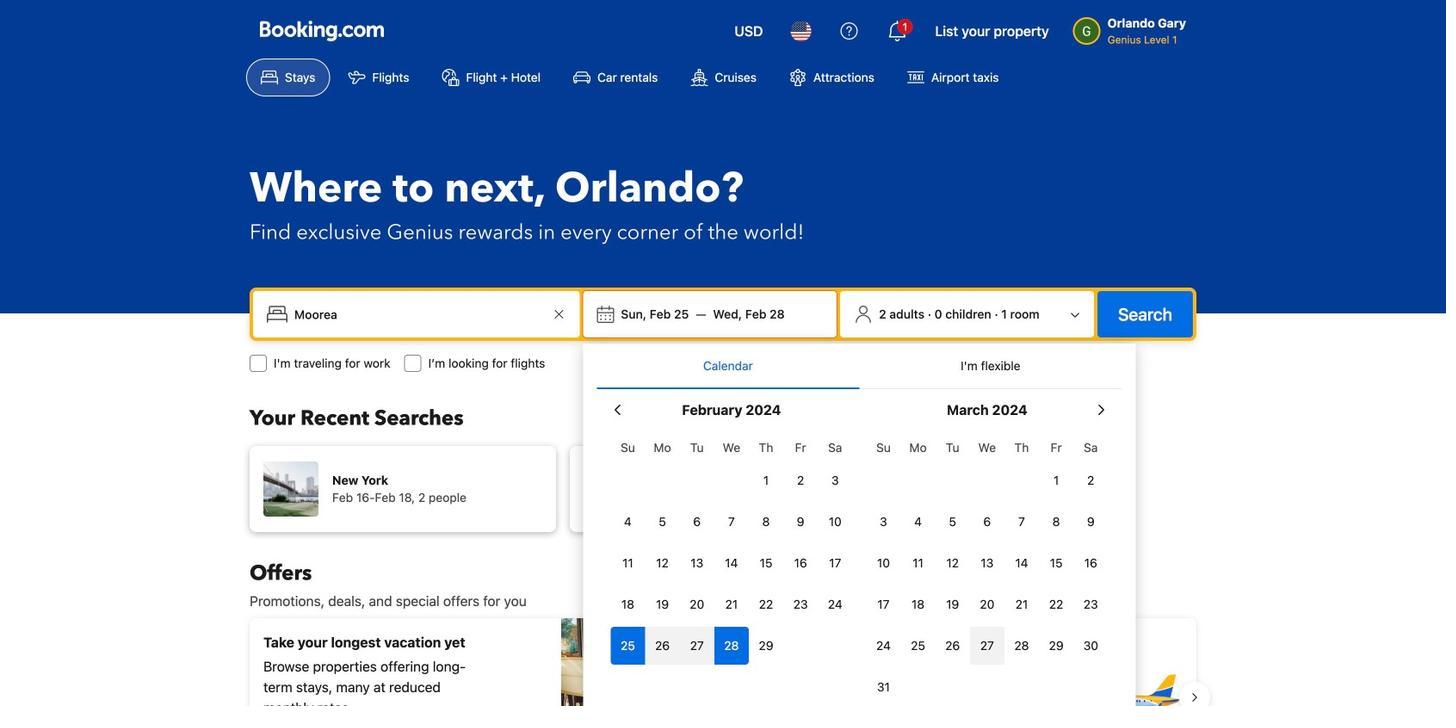 Task type: vqa. For each thing, say whether or not it's contained in the screenshot.
LOCATIONS in Orlando International Airport 121 car rental locations Average price of $47.96 per day
no



Task type: locate. For each thing, give the bounding box(es) containing it.
29 March 2024 checkbox
[[1039, 627, 1074, 665]]

27 February 2024 checkbox
[[680, 627, 715, 665]]

10 February 2024 checkbox
[[818, 503, 853, 541]]

6 March 2024 checkbox
[[970, 503, 1005, 541]]

take your longest vacation yet image
[[561, 618, 716, 706]]

3 cell from the left
[[680, 623, 715, 665]]

cell
[[611, 623, 645, 665], [645, 623, 680, 665], [680, 623, 715, 665], [715, 623, 749, 665]]

15 March 2024 checkbox
[[1039, 544, 1074, 582]]

4 cell from the left
[[715, 623, 749, 665]]

tab list
[[597, 344, 1122, 390]]

0 horizontal spatial grid
[[611, 431, 853, 665]]

8 February 2024 checkbox
[[749, 503, 784, 541]]

10 March 2024 checkbox
[[867, 544, 901, 582]]

your account menu orlando gary genius level 1 element
[[1074, 8, 1193, 47]]

16 February 2024 checkbox
[[784, 544, 818, 582]]

27 March 2024 checkbox
[[970, 627, 1005, 665]]

13 February 2024 checkbox
[[680, 544, 715, 582]]

Where are you going? field
[[288, 299, 549, 330]]

1 February 2024 checkbox
[[749, 462, 784, 499]]

1 horizontal spatial grid
[[867, 431, 1109, 706]]

24 February 2024 checkbox
[[818, 586, 853, 623]]

31 March 2024 checkbox
[[867, 668, 901, 706]]

24 March 2024 checkbox
[[867, 627, 901, 665]]

18 February 2024 checkbox
[[611, 586, 645, 623]]

25 February 2024 checkbox
[[611, 627, 645, 665]]

23 February 2024 checkbox
[[784, 586, 818, 623]]

23 March 2024 checkbox
[[1074, 586, 1109, 623]]

17 March 2024 checkbox
[[867, 586, 901, 623]]

21 February 2024 checkbox
[[715, 586, 749, 623]]

28 March 2024 checkbox
[[1005, 627, 1039, 665]]

grid
[[611, 431, 853, 665], [867, 431, 1109, 706]]

19 February 2024 checkbox
[[645, 586, 680, 623]]

12 March 2024 checkbox
[[936, 544, 970, 582]]

booking.com image
[[260, 21, 384, 41]]

29 February 2024 checkbox
[[749, 627, 784, 665]]

2 March 2024 checkbox
[[1074, 462, 1109, 499]]

13 March 2024 checkbox
[[970, 544, 1005, 582]]

11 March 2024 checkbox
[[901, 544, 936, 582]]

3 February 2024 checkbox
[[818, 462, 853, 499]]

26 March 2024 checkbox
[[936, 627, 970, 665]]

region
[[236, 611, 1211, 706]]

14 February 2024 checkbox
[[715, 544, 749, 582]]



Task type: describe. For each thing, give the bounding box(es) containing it.
1 March 2024 checkbox
[[1039, 462, 1074, 499]]

2 February 2024 checkbox
[[784, 462, 818, 499]]

6 February 2024 checkbox
[[680, 503, 715, 541]]

19 March 2024 checkbox
[[936, 586, 970, 623]]

2 cell from the left
[[645, 623, 680, 665]]

4 February 2024 checkbox
[[611, 503, 645, 541]]

3 March 2024 checkbox
[[867, 503, 901, 541]]

8 March 2024 checkbox
[[1039, 503, 1074, 541]]

1 grid from the left
[[611, 431, 853, 665]]

25 March 2024 checkbox
[[901, 627, 936, 665]]

18 March 2024 checkbox
[[901, 586, 936, 623]]

7 March 2024 checkbox
[[1005, 503, 1039, 541]]

9 March 2024 checkbox
[[1074, 503, 1109, 541]]

fly away to your dream vacation image
[[1063, 637, 1183, 706]]

28 February 2024 checkbox
[[715, 627, 749, 665]]

22 February 2024 checkbox
[[749, 586, 784, 623]]

14 March 2024 checkbox
[[1005, 544, 1039, 582]]

1 cell from the left
[[611, 623, 645, 665]]

20 February 2024 checkbox
[[680, 586, 715, 623]]

17 February 2024 checkbox
[[818, 544, 853, 582]]

12 February 2024 checkbox
[[645, 544, 680, 582]]

21 March 2024 checkbox
[[1005, 586, 1039, 623]]

20 March 2024 checkbox
[[970, 586, 1005, 623]]

5 February 2024 checkbox
[[645, 503, 680, 541]]

30 March 2024 checkbox
[[1074, 627, 1109, 665]]

4 March 2024 checkbox
[[901, 503, 936, 541]]

16 March 2024 checkbox
[[1074, 544, 1109, 582]]

9 February 2024 checkbox
[[784, 503, 818, 541]]

11 February 2024 checkbox
[[611, 544, 645, 582]]

7 February 2024 checkbox
[[715, 503, 749, 541]]

2 grid from the left
[[867, 431, 1109, 706]]

15 February 2024 checkbox
[[749, 544, 784, 582]]

26 February 2024 checkbox
[[645, 627, 680, 665]]

22 March 2024 checkbox
[[1039, 586, 1074, 623]]

5 March 2024 checkbox
[[936, 503, 970, 541]]



